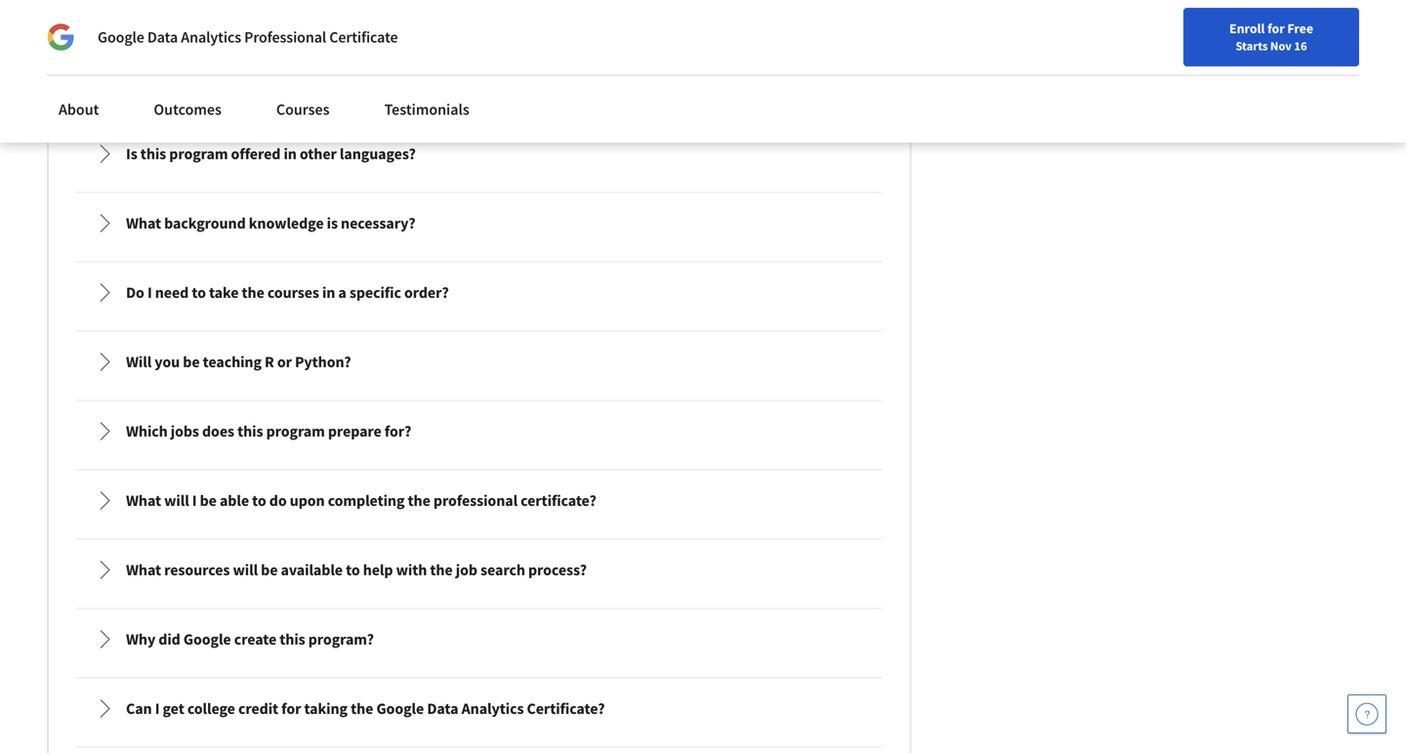 Task type: vqa. For each thing, say whether or not it's contained in the screenshot.
this inside DROPDOWN BUTTON
yes



Task type: describe. For each thing, give the bounding box(es) containing it.
why did google create this program?
[[126, 630, 374, 649]]

0 vertical spatial analytics
[[181, 27, 241, 47]]

the right 'completing'
[[408, 491, 431, 510]]

in inside do i need to take the courses in a specific order? dropdown button
[[322, 283, 335, 302]]

credit
[[238, 699, 279, 719]]

1 vertical spatial this
[[238, 421, 263, 441]]

for inside "enroll for free starts nov 16"
[[1268, 20, 1286, 37]]

need
[[155, 283, 189, 302]]

data inside dropdown button
[[427, 699, 459, 719]]

courses
[[268, 283, 319, 302]]

free
[[1288, 20, 1314, 37]]

do
[[126, 283, 144, 302]]

help
[[363, 560, 393, 580]]

about
[[59, 100, 99, 119]]

jobs
[[171, 421, 199, 441]]

0 vertical spatial data
[[147, 27, 178, 47]]

starts
[[1236, 38, 1269, 54]]

take
[[209, 283, 239, 302]]

i inside what will i be able to do upon completing the professional certificate? dropdown button
[[192, 491, 197, 510]]

do i need to take the courses in a specific order?
[[126, 283, 449, 302]]

will you be teaching r or python? button
[[79, 335, 880, 389]]

analytics inside can i get college credit for taking the google data analytics certificate? dropdown button
[[462, 699, 524, 719]]

able
[[220, 491, 249, 510]]

0 vertical spatial this
[[140, 144, 166, 164]]

job
[[456, 560, 478, 580]]

can i get college credit for taking the google data analytics certificate? button
[[79, 681, 880, 736]]

create
[[234, 630, 277, 649]]

be for will
[[200, 491, 217, 510]]

can i get college credit for taking the google data analytics certificate?
[[126, 699, 605, 719]]

professional
[[244, 27, 326, 47]]

teaching
[[203, 352, 262, 372]]

0 vertical spatial will
[[164, 491, 189, 510]]

show notifications image
[[1180, 24, 1203, 48]]

search
[[481, 560, 526, 580]]

which
[[126, 421, 168, 441]]

python?
[[295, 352, 351, 372]]

testimonials link
[[373, 88, 481, 131]]

0 vertical spatial program
[[169, 144, 228, 164]]

what resources will be available to help with the job search process?
[[126, 560, 587, 580]]

2 vertical spatial google
[[377, 699, 424, 719]]

what background knowledge is necessary? button
[[79, 196, 880, 250]]

available
[[281, 560, 343, 580]]

did
[[159, 630, 180, 649]]

is this program offered in other languages?
[[126, 144, 416, 164]]

to for i
[[252, 491, 266, 510]]

google image
[[47, 23, 74, 51]]

be for resources
[[261, 560, 278, 580]]

enroll for free starts nov 16
[[1230, 20, 1314, 54]]

completing
[[328, 491, 405, 510]]

order?
[[404, 283, 449, 302]]

enroll
[[1230, 20, 1266, 37]]

16
[[1295, 38, 1308, 54]]

0 vertical spatial google
[[98, 27, 144, 47]]

what for what will i be able to do upon completing the professional certificate?
[[126, 491, 161, 510]]

0 vertical spatial be
[[183, 352, 200, 372]]

nov
[[1271, 38, 1293, 54]]

specific
[[350, 283, 401, 302]]

or
[[277, 352, 292, 372]]

knowledge
[[249, 213, 324, 233]]

prepare
[[328, 421, 382, 441]]



Task type: locate. For each thing, give the bounding box(es) containing it.
other
[[300, 144, 337, 164]]

1 vertical spatial analytics
[[462, 699, 524, 719]]

1 vertical spatial to
[[252, 491, 266, 510]]

data
[[147, 27, 178, 47], [427, 699, 459, 719]]

0 horizontal spatial in
[[284, 144, 297, 164]]

certificate?
[[527, 699, 605, 719]]

1 horizontal spatial google
[[184, 630, 231, 649]]

1 vertical spatial program
[[266, 421, 325, 441]]

testimonials
[[385, 100, 470, 119]]

professional
[[434, 491, 518, 510]]

0 horizontal spatial this
[[140, 144, 166, 164]]

1 vertical spatial be
[[200, 491, 217, 510]]

help center image
[[1356, 703, 1380, 726]]

college
[[187, 699, 235, 719]]

necessary?
[[341, 213, 416, 233]]

i right do
[[147, 283, 152, 302]]

which jobs does this program prepare for? button
[[79, 404, 880, 459]]

1 vertical spatial data
[[427, 699, 459, 719]]

google right taking
[[377, 699, 424, 719]]

menu item
[[1034, 20, 1159, 83]]

1 horizontal spatial this
[[238, 421, 263, 441]]

what left resources
[[126, 560, 161, 580]]

i for get
[[155, 699, 160, 719]]

for
[[1268, 20, 1286, 37], [282, 699, 301, 719]]

opens in a new tab image
[[268, 633, 284, 648]]

what will i be able to do upon completing the professional certificate?
[[126, 491, 597, 510]]

is
[[327, 213, 338, 233]]

i inside do i need to take the courses in a specific order? dropdown button
[[147, 283, 152, 302]]

program down outcomes link on the left of the page
[[169, 144, 228, 164]]

this right create
[[280, 630, 305, 649]]

process?
[[529, 560, 587, 580]]

for right credit
[[282, 699, 301, 719]]

1 horizontal spatial to
[[252, 491, 266, 510]]

0 vertical spatial i
[[147, 283, 152, 302]]

what will i be able to do upon completing the professional certificate? button
[[79, 473, 880, 528]]

you
[[155, 352, 180, 372]]

2 vertical spatial i
[[155, 699, 160, 719]]

i for need
[[147, 283, 152, 302]]

1 vertical spatial i
[[192, 491, 197, 510]]

0 vertical spatial for
[[1268, 20, 1286, 37]]

will you be teaching r or python?
[[126, 352, 351, 372]]

languages?
[[340, 144, 416, 164]]

to left help
[[346, 560, 360, 580]]

google right google icon
[[98, 27, 144, 47]]

do
[[269, 491, 287, 510]]

0 vertical spatial in
[[284, 144, 297, 164]]

coursera image
[[23, 16, 148, 47]]

resources
[[164, 560, 230, 580]]

will right resources
[[233, 560, 258, 580]]

analytics left professional
[[181, 27, 241, 47]]

in
[[284, 144, 297, 164], [322, 283, 335, 302]]

2 horizontal spatial this
[[280, 630, 305, 649]]

be left the able
[[200, 491, 217, 510]]

0 horizontal spatial will
[[164, 491, 189, 510]]

what resources will be available to help with the job search process? button
[[79, 543, 880, 597]]

in left the other at the top left of page
[[284, 144, 297, 164]]

does
[[202, 421, 234, 441]]

certificate?
[[521, 491, 597, 510]]

background
[[164, 213, 246, 233]]

courses link
[[265, 88, 342, 131]]

2 horizontal spatial to
[[346, 560, 360, 580]]

3 what from the top
[[126, 560, 161, 580]]

what background knowledge is necessary?
[[126, 213, 416, 233]]

1 vertical spatial what
[[126, 491, 161, 510]]

can
[[126, 699, 152, 719]]

to for will
[[346, 560, 360, 580]]

for inside dropdown button
[[282, 699, 301, 719]]

1 horizontal spatial in
[[322, 283, 335, 302]]

this
[[140, 144, 166, 164], [238, 421, 263, 441], [280, 630, 305, 649]]

0 horizontal spatial i
[[147, 283, 152, 302]]

the right the take
[[242, 283, 265, 302]]

0 vertical spatial what
[[126, 213, 161, 233]]

data up outcomes link on the left of the page
[[147, 27, 178, 47]]

what for what background knowledge is necessary?
[[126, 213, 161, 233]]

2 horizontal spatial i
[[192, 491, 197, 510]]

this right is
[[140, 144, 166, 164]]

1 vertical spatial google
[[184, 630, 231, 649]]

for up nov
[[1268, 20, 1286, 37]]

google
[[98, 27, 144, 47], [184, 630, 231, 649], [377, 699, 424, 719]]

1 horizontal spatial for
[[1268, 20, 1286, 37]]

0 horizontal spatial program
[[169, 144, 228, 164]]

analytics
[[181, 27, 241, 47], [462, 699, 524, 719]]

be
[[183, 352, 200, 372], [200, 491, 217, 510], [261, 560, 278, 580]]

2 horizontal spatial google
[[377, 699, 424, 719]]

in inside the is this program offered in other languages? dropdown button
[[284, 144, 297, 164]]

upon
[[290, 491, 325, 510]]

be right the you in the left top of the page
[[183, 352, 200, 372]]

program left prepare
[[266, 421, 325, 441]]

the right taking
[[351, 699, 374, 719]]

r
[[265, 352, 274, 372]]

outcomes
[[154, 100, 222, 119]]

2 vertical spatial to
[[346, 560, 360, 580]]

1 horizontal spatial will
[[233, 560, 258, 580]]

1 horizontal spatial i
[[155, 699, 160, 719]]

will
[[164, 491, 189, 510], [233, 560, 258, 580]]

which jobs does this program prepare for?
[[126, 421, 412, 441]]

about link
[[47, 88, 111, 131]]

this right does
[[238, 421, 263, 441]]

None search field
[[278, 12, 601, 51]]

i inside can i get college credit for taking the google data analytics certificate? dropdown button
[[155, 699, 160, 719]]

taking
[[304, 699, 348, 719]]

the left job
[[430, 560, 453, 580]]

1 horizontal spatial analytics
[[462, 699, 524, 719]]

for?
[[385, 421, 412, 441]]

why
[[126, 630, 156, 649]]

i left get
[[155, 699, 160, 719]]

what
[[126, 213, 161, 233], [126, 491, 161, 510], [126, 560, 161, 580]]

be left available
[[261, 560, 278, 580]]

2 vertical spatial this
[[280, 630, 305, 649]]

analytics down why did google create this program? dropdown button
[[462, 699, 524, 719]]

why did google create this program? button
[[79, 612, 880, 667]]

get
[[163, 699, 184, 719]]

is this program offered in other languages? button
[[79, 126, 880, 181]]

is
[[126, 144, 137, 164]]

1 vertical spatial for
[[282, 699, 301, 719]]

2 what from the top
[[126, 491, 161, 510]]

2 vertical spatial be
[[261, 560, 278, 580]]

what left background
[[126, 213, 161, 233]]

to left do
[[252, 491, 266, 510]]

to
[[192, 283, 206, 302], [252, 491, 266, 510], [346, 560, 360, 580]]

1 horizontal spatial program
[[266, 421, 325, 441]]

google data analytics professional certificate
[[98, 27, 398, 47]]

1 horizontal spatial data
[[427, 699, 459, 719]]

0 vertical spatial to
[[192, 283, 206, 302]]

1 vertical spatial in
[[322, 283, 335, 302]]

program?
[[308, 630, 374, 649]]

with
[[396, 560, 427, 580]]

outcomes link
[[142, 88, 233, 131]]

0 horizontal spatial to
[[192, 283, 206, 302]]

i
[[147, 283, 152, 302], [192, 491, 197, 510], [155, 699, 160, 719]]

certificate
[[329, 27, 398, 47]]

program
[[169, 144, 228, 164], [266, 421, 325, 441]]

offered
[[231, 144, 281, 164]]

i left the able
[[192, 491, 197, 510]]

what down which
[[126, 491, 161, 510]]

do i need to take the courses in a specific order? button
[[79, 265, 880, 320]]

0 horizontal spatial data
[[147, 27, 178, 47]]

will
[[126, 352, 152, 372]]

a
[[338, 283, 347, 302]]

to left the take
[[192, 283, 206, 302]]

will left the able
[[164, 491, 189, 510]]

google right did
[[184, 630, 231, 649]]

what for what resources will be available to help with the job search process?
[[126, 560, 161, 580]]

data down why did google create this program? dropdown button
[[427, 699, 459, 719]]

0 horizontal spatial analytics
[[181, 27, 241, 47]]

0 horizontal spatial for
[[282, 699, 301, 719]]

2 vertical spatial what
[[126, 560, 161, 580]]

1 what from the top
[[126, 213, 161, 233]]

in left the a
[[322, 283, 335, 302]]

0 horizontal spatial google
[[98, 27, 144, 47]]

the
[[242, 283, 265, 302], [408, 491, 431, 510], [430, 560, 453, 580], [351, 699, 374, 719]]

1 vertical spatial will
[[233, 560, 258, 580]]

courses
[[276, 100, 330, 119]]



